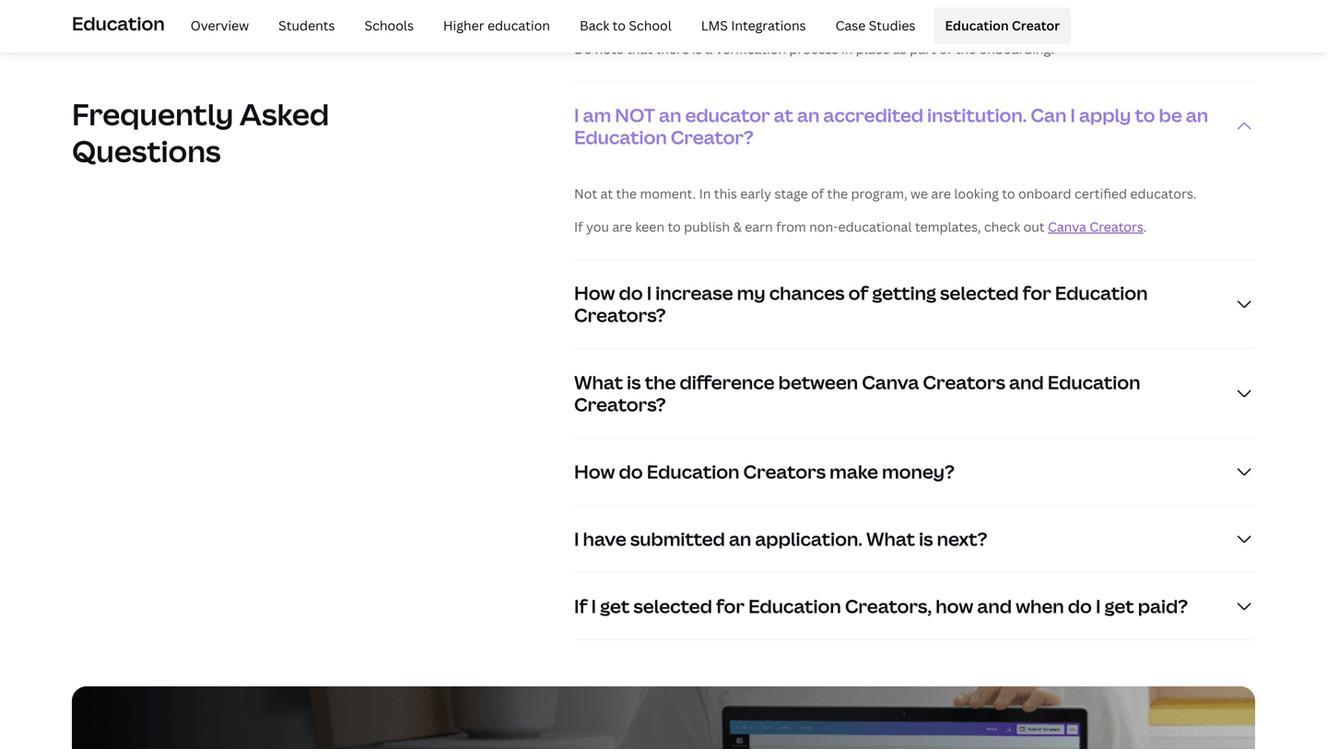 Task type: vqa. For each thing, say whether or not it's contained in the screenshot.
the bottommost partners
no



Task type: locate. For each thing, give the bounding box(es) containing it.
i am not an educator at an accredited institution. can i apply to be an education creator? button
[[574, 82, 1255, 170]]

my
[[737, 280, 766, 305]]

1 horizontal spatial of
[[848, 280, 869, 305]]

to inside i am not an educator at an accredited institution. can i apply to be an education creator?
[[1135, 102, 1155, 128]]

at right 'not'
[[600, 185, 613, 202]]

menu bar
[[172, 7, 1071, 44]]

0 vertical spatial what
[[574, 369, 623, 395]]

higher education link
[[432, 7, 561, 44]]

the up keen
[[616, 185, 637, 202]]

1 horizontal spatial selected
[[940, 280, 1019, 305]]

do up have
[[619, 459, 643, 484]]

1 creators? from the top
[[574, 302, 666, 328]]

1 vertical spatial what
[[866, 526, 915, 552]]

the left difference
[[645, 369, 676, 395]]

of
[[939, 40, 952, 58], [811, 185, 824, 202], [848, 280, 869, 305]]

that
[[627, 40, 653, 58]]

education creator
[[945, 17, 1060, 34]]

this
[[714, 185, 737, 202]]

for inside dropdown button
[[716, 593, 745, 619]]

moment.
[[640, 185, 696, 202]]

is
[[692, 40, 702, 58], [627, 369, 641, 395], [919, 526, 933, 552]]

next?
[[937, 526, 987, 552]]

0 horizontal spatial canva
[[862, 369, 919, 395]]

and inside what is the difference between canva creators and education creators?
[[1009, 369, 1044, 395]]

earn
[[745, 218, 773, 235]]

0 horizontal spatial at
[[600, 185, 613, 202]]

keen
[[635, 218, 665, 235]]

as
[[893, 40, 907, 58]]

selected inside how do i increase my chances of getting selected for education creators?
[[940, 280, 1019, 305]]

if inside dropdown button
[[574, 593, 588, 619]]

of left getting
[[848, 280, 869, 305]]

templates,
[[915, 218, 981, 235]]

an left accredited
[[797, 102, 820, 128]]

process
[[789, 40, 838, 58]]

to right back
[[613, 17, 626, 34]]

1 vertical spatial for
[[716, 593, 745, 619]]

of right 'part'
[[939, 40, 952, 58]]

1 if from the top
[[574, 218, 583, 235]]

frequently
[[72, 94, 234, 134]]

1 vertical spatial creators?
[[574, 392, 666, 417]]

0 horizontal spatial what
[[574, 369, 623, 395]]

are right we at the top right of the page
[[931, 185, 951, 202]]

1 vertical spatial is
[[627, 369, 641, 395]]

2 how from the top
[[574, 459, 615, 484]]

a
[[705, 40, 713, 58]]

1 vertical spatial if
[[574, 593, 588, 619]]

if
[[574, 218, 583, 235], [574, 593, 588, 619]]

0 vertical spatial for
[[1023, 280, 1051, 305]]

out
[[1024, 218, 1045, 235]]

2 horizontal spatial of
[[939, 40, 952, 58]]

i right 'can'
[[1070, 102, 1075, 128]]

money?
[[882, 459, 955, 484]]

if down have
[[574, 593, 588, 619]]

how
[[574, 280, 615, 305], [574, 459, 615, 484]]

1 horizontal spatial what
[[866, 526, 915, 552]]

2 vertical spatial of
[[848, 280, 869, 305]]

program,
[[851, 185, 907, 202]]

to left be
[[1135, 102, 1155, 128]]

do for i
[[619, 280, 643, 305]]

0 vertical spatial selected
[[940, 280, 1019, 305]]

i left increase
[[647, 280, 652, 305]]

part
[[910, 40, 936, 58]]

how for how do i increase my chances of getting selected for education creators?
[[574, 280, 615, 305]]

creators? inside how do i increase my chances of getting selected for education creators?
[[574, 302, 666, 328]]

0 vertical spatial do
[[619, 280, 643, 305]]

i left the am
[[574, 102, 579, 128]]

for down i have submitted an application. what is next?
[[716, 593, 745, 619]]

1 horizontal spatial canva
[[1048, 218, 1087, 235]]

the right 'part'
[[955, 40, 976, 58]]

education
[[72, 11, 165, 36], [945, 17, 1009, 34], [574, 124, 667, 150], [1055, 280, 1148, 305], [1048, 369, 1141, 395], [647, 459, 740, 484], [748, 593, 841, 619]]

selected down check
[[940, 280, 1019, 305]]

for
[[1023, 280, 1051, 305], [716, 593, 745, 619]]

1 vertical spatial are
[[612, 218, 632, 235]]

are right you at the top
[[612, 218, 632, 235]]

difference
[[680, 369, 775, 395]]

i down have
[[591, 593, 596, 619]]

creators
[[1090, 218, 1144, 235], [923, 369, 1006, 395], [743, 459, 826, 484]]

2 creators? from the top
[[574, 392, 666, 417]]

increase
[[656, 280, 733, 305]]

1 vertical spatial creators
[[923, 369, 1006, 395]]

if i get selected for education creators, how and when do i get paid? button
[[574, 573, 1255, 640]]

0 vertical spatial how
[[574, 280, 615, 305]]

do left increase
[[619, 280, 643, 305]]

1 vertical spatial do
[[619, 459, 643, 484]]

2 if from the top
[[574, 593, 588, 619]]

integrations
[[731, 17, 806, 34]]

education inside i am not an educator at an accredited institution. can i apply to be an education creator?
[[574, 124, 667, 150]]

make
[[830, 459, 878, 484]]

1 vertical spatial how
[[574, 459, 615, 484]]

asked
[[240, 94, 329, 134]]

to
[[613, 17, 626, 34], [1135, 102, 1155, 128], [1002, 185, 1015, 202], [668, 218, 681, 235]]

creators?
[[574, 302, 666, 328], [574, 392, 666, 417]]

0 horizontal spatial is
[[627, 369, 641, 395]]

be
[[1159, 102, 1182, 128]]

canva right out
[[1048, 218, 1087, 235]]

1 horizontal spatial for
[[1023, 280, 1051, 305]]

do right when
[[1068, 593, 1092, 619]]

get
[[600, 593, 630, 619], [1105, 593, 1134, 619]]

at
[[774, 102, 793, 128], [600, 185, 613, 202]]

2 vertical spatial creators
[[743, 459, 826, 484]]

educational
[[838, 218, 912, 235]]

selected
[[940, 280, 1019, 305], [633, 593, 712, 619]]

do for education
[[619, 459, 643, 484]]

an right 'not'
[[659, 102, 681, 128]]

0 horizontal spatial get
[[600, 593, 630, 619]]

1 horizontal spatial get
[[1105, 593, 1134, 619]]

what inside what is the difference between canva creators and education creators?
[[574, 369, 623, 395]]

an
[[659, 102, 681, 128], [797, 102, 820, 128], [1186, 102, 1208, 128], [729, 526, 751, 552]]

2 vertical spatial is
[[919, 526, 933, 552]]

1 vertical spatial at
[[600, 185, 613, 202]]

2 vertical spatial do
[[1068, 593, 1092, 619]]

1 get from the left
[[600, 593, 630, 619]]

case studies link
[[825, 7, 927, 44]]

creators? inside what is the difference between canva creators and education creators?
[[574, 392, 666, 417]]

case
[[836, 17, 866, 34]]

what
[[574, 369, 623, 395], [866, 526, 915, 552]]

get down have
[[600, 593, 630, 619]]

0 horizontal spatial are
[[612, 218, 632, 235]]

is inside i have submitted an application. what is next? dropdown button
[[919, 526, 933, 552]]

what is the difference between canva creators and education creators?
[[574, 369, 1141, 417]]

between
[[778, 369, 858, 395]]

application.
[[755, 526, 863, 552]]

canva right between
[[862, 369, 919, 395]]

if left you at the top
[[574, 218, 583, 235]]

for down out
[[1023, 280, 1051, 305]]

i right when
[[1096, 593, 1101, 619]]

0 vertical spatial and
[[1009, 369, 1044, 395]]

publish
[[684, 218, 730, 235]]

0 vertical spatial is
[[692, 40, 702, 58]]

i inside how do i increase my chances of getting selected for education creators?
[[647, 280, 652, 305]]

how down you at the top
[[574, 280, 615, 305]]

school
[[629, 17, 672, 34]]

0 vertical spatial canva
[[1048, 218, 1087, 235]]

do inside how do i increase my chances of getting selected for education creators?
[[619, 280, 643, 305]]

at right educator
[[774, 102, 793, 128]]

if i get selected for education creators, how and when do i get paid?
[[574, 593, 1188, 619]]

selected down submitted
[[633, 593, 712, 619]]

2 horizontal spatial creators
[[1090, 218, 1144, 235]]

1 horizontal spatial are
[[931, 185, 951, 202]]

2 horizontal spatial is
[[919, 526, 933, 552]]

1 vertical spatial selected
[[633, 593, 712, 619]]

0 horizontal spatial selected
[[633, 593, 712, 619]]

1 vertical spatial of
[[811, 185, 824, 202]]

menu bar containing overview
[[172, 7, 1071, 44]]

0 vertical spatial are
[[931, 185, 951, 202]]

0 vertical spatial of
[[939, 40, 952, 58]]

students
[[278, 17, 335, 34]]

1 vertical spatial canva
[[862, 369, 919, 395]]

0 horizontal spatial for
[[716, 593, 745, 619]]

0 vertical spatial if
[[574, 218, 583, 235]]

certified
[[1075, 185, 1127, 202]]

i am not an educator at an accredited institution. can i apply to be an education creator?
[[574, 102, 1208, 150]]

1 horizontal spatial creators
[[923, 369, 1006, 395]]

do inside the how do education creators make money? dropdown button
[[619, 459, 643, 484]]

case studies
[[836, 17, 916, 34]]

2 get from the left
[[1105, 593, 1134, 619]]

submitted
[[630, 526, 725, 552]]

get left paid?
[[1105, 593, 1134, 619]]

1 vertical spatial and
[[977, 593, 1012, 619]]

back
[[580, 17, 609, 34]]

selected inside if i get selected for education creators, how and when do i get paid? dropdown button
[[633, 593, 712, 619]]

non-
[[809, 218, 838, 235]]

if for if i get selected for education creators, how and when do i get paid?
[[574, 593, 588, 619]]

educator
[[685, 102, 770, 128]]

are
[[931, 185, 951, 202], [612, 218, 632, 235]]

1 horizontal spatial at
[[774, 102, 793, 128]]

creators inside what is the difference between canva creators and education creators?
[[923, 369, 1006, 395]]

how inside how do i increase my chances of getting selected for education creators?
[[574, 280, 615, 305]]

0 vertical spatial creators?
[[574, 302, 666, 328]]

how up have
[[574, 459, 615, 484]]

of right stage
[[811, 185, 824, 202]]

0 vertical spatial at
[[774, 102, 793, 128]]

1 how from the top
[[574, 280, 615, 305]]

i
[[574, 102, 579, 128], [1070, 102, 1075, 128], [647, 280, 652, 305], [574, 526, 579, 552], [591, 593, 596, 619], [1096, 593, 1101, 619]]

and inside dropdown button
[[977, 593, 1012, 619]]

the
[[955, 40, 976, 58], [616, 185, 637, 202], [827, 185, 848, 202], [645, 369, 676, 395]]



Task type: describe. For each thing, give the bounding box(es) containing it.
studies
[[869, 17, 916, 34]]

verification
[[716, 40, 786, 58]]

not at the moment. in this early stage of the program, we are looking to onboard certified educators.
[[574, 185, 1197, 202]]

educators.
[[1130, 185, 1197, 202]]

not
[[615, 102, 655, 128]]

am
[[583, 102, 611, 128]]

do note that there is a verification process in place as part of the onboarding.
[[574, 40, 1054, 58]]

education creator link
[[934, 7, 1071, 44]]

education
[[488, 17, 550, 34]]

0 horizontal spatial of
[[811, 185, 824, 202]]

onboard
[[1018, 185, 1071, 202]]

when
[[1016, 593, 1064, 619]]

i left have
[[574, 526, 579, 552]]

looking
[[954, 185, 999, 202]]

stage
[[775, 185, 808, 202]]

schools link
[[353, 7, 425, 44]]

the up non-
[[827, 185, 848, 202]]

onboarding.
[[979, 40, 1054, 58]]

how do i increase my chances of getting selected for education creators? button
[[574, 260, 1255, 348]]

how do education creators make money? button
[[574, 439, 1255, 505]]

note
[[595, 40, 624, 58]]

check
[[984, 218, 1020, 235]]

the inside what is the difference between canva creators and education creators?
[[645, 369, 676, 395]]

higher education
[[443, 17, 550, 34]]

overview
[[191, 17, 249, 34]]

not
[[574, 185, 597, 202]]

getting
[[872, 280, 936, 305]]

students link
[[267, 7, 346, 44]]

place
[[856, 40, 890, 58]]

early
[[740, 185, 771, 202]]

how
[[936, 593, 974, 619]]

education inside what is the difference between canva creators and education creators?
[[1048, 369, 1141, 395]]

i have submitted an application. what is next? button
[[574, 506, 1255, 572]]

how do education creators make money?
[[574, 459, 955, 484]]

0 vertical spatial creators
[[1090, 218, 1144, 235]]

at inside i am not an educator at an accredited institution. can i apply to be an education creator?
[[774, 102, 793, 128]]

i have submitted an application. what is next?
[[574, 526, 987, 552]]

1 horizontal spatial is
[[692, 40, 702, 58]]

accredited
[[823, 102, 924, 128]]

in
[[699, 185, 711, 202]]

from
[[776, 218, 806, 235]]

an right submitted
[[729, 526, 751, 552]]

schools
[[365, 17, 414, 34]]

overview link
[[179, 7, 260, 44]]

canva creators link
[[1048, 218, 1144, 235]]

creator
[[1012, 17, 1060, 34]]

0 horizontal spatial creators
[[743, 459, 826, 484]]

education inside dropdown button
[[748, 593, 841, 619]]

an right be
[[1186, 102, 1208, 128]]

can
[[1031, 102, 1067, 128]]

in
[[841, 40, 853, 58]]

&
[[733, 218, 742, 235]]

if for if you are keen to publish & earn from non-educational templates, check out canva creators .
[[574, 218, 583, 235]]

paid?
[[1138, 593, 1188, 619]]

how do i increase my chances of getting selected for education creators?
[[574, 280, 1148, 328]]

lms integrations
[[701, 17, 806, 34]]

lms
[[701, 17, 728, 34]]

do inside if i get selected for education creators, how and when do i get paid? dropdown button
[[1068, 593, 1092, 619]]

what is the difference between canva creators and education creators? button
[[574, 349, 1255, 438]]

.
[[1144, 218, 1147, 235]]

chances
[[769, 280, 845, 305]]

is inside what is the difference between canva creators and education creators?
[[627, 369, 641, 395]]

questions
[[72, 131, 221, 171]]

how for how do education creators make money?
[[574, 459, 615, 484]]

have
[[583, 526, 627, 552]]

creators,
[[845, 593, 932, 619]]

if you are keen to publish & earn from non-educational templates, check out canva creators .
[[574, 218, 1147, 235]]

for inside how do i increase my chances of getting selected for education creators?
[[1023, 280, 1051, 305]]

back to school
[[580, 17, 672, 34]]

you
[[586, 218, 609, 235]]

institution.
[[927, 102, 1027, 128]]

back to school link
[[569, 7, 683, 44]]

canva inside what is the difference between canva creators and education creators?
[[862, 369, 919, 395]]

frequently asked questions
[[72, 94, 329, 171]]

apply
[[1079, 102, 1131, 128]]

there
[[656, 40, 689, 58]]

lms integrations link
[[690, 7, 817, 44]]

creator?
[[671, 124, 754, 150]]

education inside how do i increase my chances of getting selected for education creators?
[[1055, 280, 1148, 305]]

to right looking
[[1002, 185, 1015, 202]]

we
[[911, 185, 928, 202]]

do
[[574, 40, 592, 58]]

of inside how do i increase my chances of getting selected for education creators?
[[848, 280, 869, 305]]

to right keen
[[668, 218, 681, 235]]



